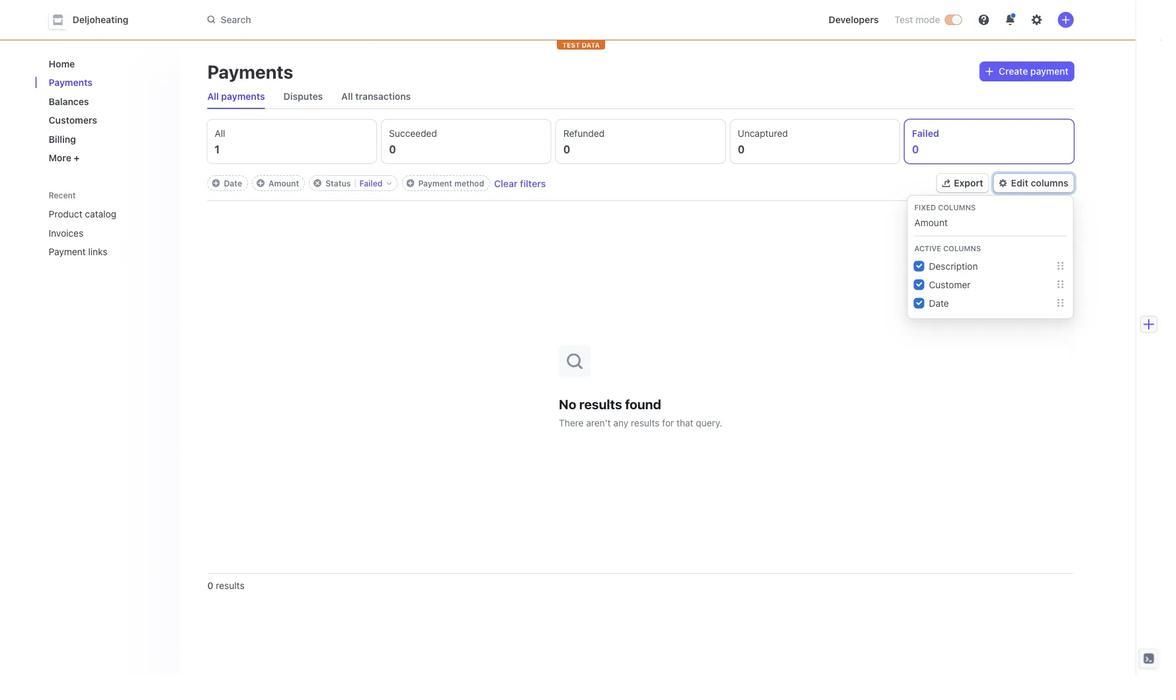 Task type: describe. For each thing, give the bounding box(es) containing it.
product
[[49, 209, 82, 220]]

add payment method image
[[406, 179, 414, 187]]

results for no
[[579, 397, 622, 412]]

failed for failed 0
[[912, 128, 939, 139]]

balances link
[[43, 91, 170, 112]]

remove status image
[[314, 179, 322, 187]]

billing link
[[43, 128, 170, 150]]

refunded 0
[[563, 128, 605, 156]]

description
[[929, 261, 978, 272]]

1 horizontal spatial payments
[[207, 61, 293, 82]]

all transactions
[[341, 91, 411, 102]]

add amount image
[[257, 179, 265, 187]]

results for 0
[[216, 580, 244, 591]]

0 for refunded 0
[[563, 143, 570, 156]]

0 for failed 0
[[912, 143, 919, 156]]

edit
[[1011, 178, 1029, 189]]

+
[[74, 152, 80, 163]]

notifications image
[[1005, 15, 1016, 25]]

clear
[[494, 178, 518, 189]]

amount inside fixed columns amount
[[914, 217, 948, 228]]

billing
[[49, 134, 76, 145]]

deljoheating button
[[49, 11, 142, 29]]

clear filters button
[[494, 178, 546, 189]]

uncaptured 0
[[738, 128, 788, 156]]

columns for fixed columns amount
[[938, 203, 976, 212]]

1 horizontal spatial date
[[929, 298, 949, 309]]

export
[[954, 178, 983, 189]]

export button
[[937, 174, 989, 192]]

succeeded 0
[[389, 128, 437, 156]]

all for transactions
[[341, 91, 353, 102]]

active columns
[[914, 244, 981, 253]]

core navigation links element
[[43, 53, 170, 169]]

clear filters toolbar
[[207, 175, 546, 191]]

1
[[215, 143, 220, 156]]

active
[[914, 244, 941, 253]]

0 results
[[207, 580, 244, 591]]

links
[[88, 246, 107, 257]]

help image
[[979, 15, 989, 25]]

payments
[[221, 91, 265, 102]]

deljoheating
[[72, 14, 128, 25]]

create payment
[[999, 66, 1069, 77]]

add date image
[[212, 179, 220, 187]]

test
[[562, 41, 580, 49]]

payment for payment links
[[49, 246, 86, 257]]

disputes link
[[278, 87, 328, 106]]

recent element
[[35, 203, 181, 263]]

svg image
[[986, 68, 994, 75]]

that
[[677, 417, 693, 428]]

home link
[[43, 53, 170, 74]]

test mode
[[895, 14, 940, 25]]



Task type: locate. For each thing, give the bounding box(es) containing it.
0 horizontal spatial failed
[[359, 179, 383, 188]]

recent
[[49, 191, 76, 200]]

aren't
[[586, 417, 611, 428]]

no results found there aren't any results for that query.
[[559, 397, 722, 428]]

2 vertical spatial results
[[216, 580, 244, 591]]

0 vertical spatial failed
[[912, 128, 939, 139]]

found
[[625, 397, 661, 412]]

tab list containing 1
[[207, 120, 1074, 163]]

0
[[389, 143, 396, 156], [563, 143, 570, 156], [738, 143, 745, 156], [912, 143, 919, 156], [207, 580, 213, 591]]

edit columns button
[[994, 174, 1074, 192]]

1 vertical spatial date
[[929, 298, 949, 309]]

columns for edit columns
[[1031, 178, 1069, 189]]

data
[[582, 41, 600, 49]]

columns up description at the top right of the page
[[943, 244, 981, 253]]

failed
[[912, 128, 939, 139], [359, 179, 383, 188]]

home
[[49, 58, 75, 69]]

columns for active columns
[[943, 244, 981, 253]]

transactions
[[355, 91, 411, 102]]

method
[[454, 179, 484, 188]]

results
[[579, 397, 622, 412], [631, 417, 660, 428], [216, 580, 244, 591]]

columns right the edit
[[1031, 178, 1069, 189]]

1 vertical spatial failed
[[359, 179, 383, 188]]

0 horizontal spatial results
[[216, 580, 244, 591]]

columns inside button
[[1031, 178, 1069, 189]]

failed up export button
[[912, 128, 939, 139]]

0 vertical spatial payment
[[418, 179, 452, 188]]

there
[[559, 417, 584, 428]]

payment
[[1030, 66, 1069, 77]]

1 horizontal spatial failed
[[912, 128, 939, 139]]

refunded
[[563, 128, 605, 139]]

query.
[[696, 417, 722, 428]]

1 vertical spatial columns
[[938, 203, 976, 212]]

failed 0
[[912, 128, 939, 156]]

all left transactions
[[341, 91, 353, 102]]

0 horizontal spatial payments
[[49, 77, 93, 88]]

payment inside clear filters toolbar
[[418, 179, 452, 188]]

fixed columns amount
[[914, 203, 976, 228]]

failed for failed
[[359, 179, 383, 188]]

product catalog link
[[43, 203, 152, 225]]

all
[[207, 91, 219, 102], [341, 91, 353, 102], [215, 128, 225, 139]]

more
[[49, 152, 71, 163]]

settings image
[[1032, 15, 1042, 25]]

columns down export button
[[938, 203, 976, 212]]

0 inside succeeded 0
[[389, 143, 396, 156]]

payments
[[207, 61, 293, 82], [49, 77, 93, 88]]

failed left the edit status image
[[359, 179, 383, 188]]

payment for payment method
[[418, 179, 452, 188]]

Description checkbox
[[914, 262, 924, 271]]

tab list containing all payments
[[202, 85, 1074, 109]]

payment
[[418, 179, 452, 188], [49, 246, 86, 257]]

product catalog
[[49, 209, 116, 220]]

recent navigation links element
[[35, 185, 181, 263]]

0 vertical spatial columns
[[1031, 178, 1069, 189]]

1 vertical spatial tab list
[[207, 120, 1074, 163]]

customers
[[49, 115, 97, 126]]

1 vertical spatial results
[[631, 417, 660, 428]]

invoices link
[[43, 222, 152, 244]]

0 horizontal spatial date
[[224, 179, 242, 188]]

customers link
[[43, 109, 170, 131]]

0 for succeeded 0
[[389, 143, 396, 156]]

0 vertical spatial date
[[224, 179, 242, 188]]

Search text field
[[199, 8, 572, 32]]

payments inside payments link
[[49, 77, 93, 88]]

edit columns
[[1011, 178, 1069, 189]]

balances
[[49, 96, 89, 107]]

payments up payments
[[207, 61, 293, 82]]

0 vertical spatial tab list
[[202, 85, 1074, 109]]

status
[[326, 179, 351, 188]]

0 inside "uncaptured 0"
[[738, 143, 745, 156]]

0 horizontal spatial payment
[[49, 246, 86, 257]]

tab list
[[202, 85, 1074, 109], [207, 120, 1074, 163]]

1 vertical spatial amount
[[914, 217, 948, 228]]

disputes
[[284, 91, 323, 102]]

payment down the invoices
[[49, 246, 86, 257]]

1 horizontal spatial amount
[[914, 217, 948, 228]]

edit status image
[[387, 181, 392, 186]]

2 horizontal spatial results
[[631, 417, 660, 428]]

all transactions link
[[336, 87, 416, 106]]

date
[[224, 179, 242, 188], [929, 298, 949, 309]]

succeeded
[[389, 128, 437, 139]]

fixed
[[914, 203, 936, 212]]

all for payments
[[207, 91, 219, 102]]

all for 1
[[215, 128, 225, 139]]

columns
[[1031, 178, 1069, 189], [938, 203, 976, 212], [943, 244, 981, 253]]

create
[[999, 66, 1028, 77]]

catalog
[[85, 209, 116, 220]]

for
[[662, 417, 674, 428]]

mode
[[916, 14, 940, 25]]

0 inside refunded 0
[[563, 143, 570, 156]]

payments link
[[43, 72, 170, 93]]

1 horizontal spatial payment
[[418, 179, 452, 188]]

date right add date image
[[224, 179, 242, 188]]

1 vertical spatial payment
[[49, 246, 86, 257]]

0 inside failed 0
[[912, 143, 919, 156]]

test
[[895, 14, 913, 25]]

columns inside fixed columns amount
[[938, 203, 976, 212]]

payment links
[[49, 246, 107, 257]]

date inside clear filters toolbar
[[224, 179, 242, 188]]

failed inside clear filters toolbar
[[359, 179, 383, 188]]

payment links link
[[43, 241, 152, 263]]

more +
[[49, 152, 80, 163]]

invoices
[[49, 228, 83, 238]]

Search search field
[[199, 8, 572, 32]]

no
[[559, 397, 576, 412]]

date right date option
[[929, 298, 949, 309]]

0 for uncaptured 0
[[738, 143, 745, 156]]

test data
[[562, 41, 600, 49]]

filters
[[520, 178, 546, 189]]

uncaptured
[[738, 128, 788, 139]]

0 vertical spatial results
[[579, 397, 622, 412]]

any
[[613, 417, 628, 428]]

2 vertical spatial columns
[[943, 244, 981, 253]]

payments up the balances
[[49, 77, 93, 88]]

customer
[[929, 279, 971, 290]]

all payments link
[[202, 87, 270, 106]]

payment inside recent element
[[49, 246, 86, 257]]

amount right the add amount icon
[[269, 179, 299, 188]]

Customer checkbox
[[914, 280, 924, 289]]

payment right add payment method 'image'
[[418, 179, 452, 188]]

payment method
[[418, 179, 484, 188]]

create payment button
[[980, 62, 1074, 81]]

developers
[[829, 14, 879, 25]]

search
[[221, 14, 251, 25]]

clear filters
[[494, 178, 546, 189]]

1 horizontal spatial results
[[579, 397, 622, 412]]

developers link
[[823, 9, 884, 30]]

all inside "link"
[[207, 91, 219, 102]]

Date checkbox
[[914, 299, 924, 308]]

all left payments
[[207, 91, 219, 102]]

0 horizontal spatial amount
[[269, 179, 299, 188]]

amount
[[269, 179, 299, 188], [914, 217, 948, 228]]

0 vertical spatial amount
[[269, 179, 299, 188]]

amount inside clear filters toolbar
[[269, 179, 299, 188]]

amount down fixed on the right top of the page
[[914, 217, 948, 228]]

all up 1
[[215, 128, 225, 139]]

all 1
[[215, 128, 225, 156]]

all payments
[[207, 91, 265, 102]]



Task type: vqa. For each thing, say whether or not it's contained in the screenshot.


